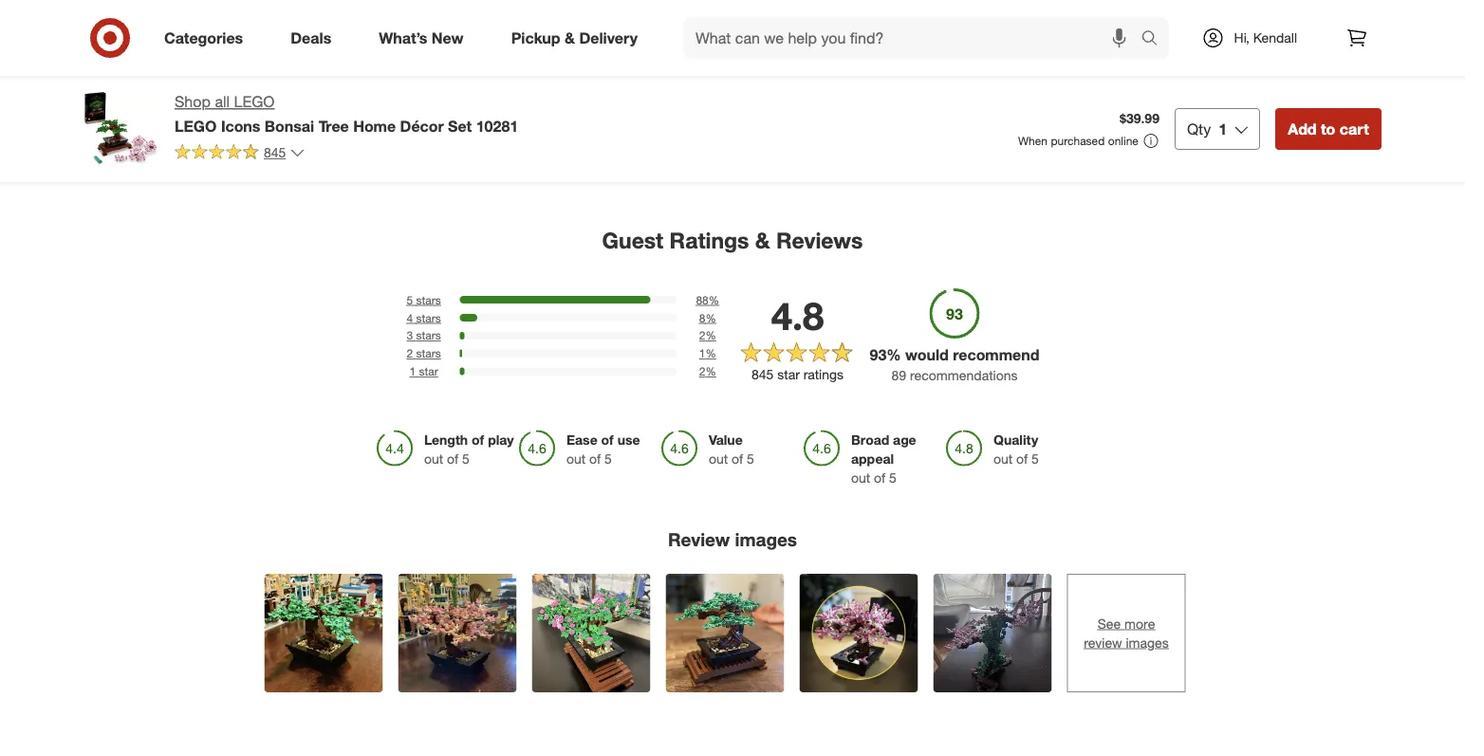 Task type: describe. For each thing, give the bounding box(es) containing it.
What can we help you find? suggestions appear below search field
[[684, 17, 1146, 59]]

lego inside "$15.99 reg $18.79 lego star wars snowtrooper battle pack 4 figures set 75320"
[[1257, 44, 1292, 61]]

pickup
[[511, 29, 561, 47]]

set inside reg $44.99 lego star wars 2023 advent calendar holiday building set 75366
[[340, 77, 361, 94]]

$71.99
[[115, 30, 149, 44]]

$44.99
[[308, 30, 342, 44]]

88 %
[[696, 293, 720, 307]]

when purchased online
[[1018, 134, 1139, 148]]

ratings
[[670, 227, 749, 253]]

icons inside $94.99 lego icons santa visit christmas house décor set 10293 sponsored
[[909, 30, 941, 47]]

5 inside ease of use out of 5
[[605, 450, 612, 467]]

star inside "$15.99 reg $18.79 lego star wars snowtrooper battle pack 4 figures set 75320"
[[1296, 44, 1320, 61]]

% for 2 stars
[[706, 347, 716, 361]]

88
[[696, 293, 709, 307]]

add to cart
[[1288, 120, 1370, 138]]

guest review image 3 of 12, zoom in image
[[532, 574, 651, 693]]

length of play out of 5
[[424, 431, 514, 467]]

10281
[[476, 117, 518, 135]]

play
[[488, 431, 514, 448]]

ease
[[567, 431, 598, 448]]

holiday inside "$99.99 lego holiday main street 10308 building set sponsored"
[[1102, 30, 1147, 47]]

4 stars
[[407, 311, 441, 325]]

4 inside "$15.99 reg $18.79 lego star wars snowtrooper battle pack 4 figures set 75320"
[[1257, 77, 1264, 94]]

santa
[[945, 30, 979, 47]]

when
[[1018, 134, 1048, 148]]

guest
[[602, 227, 664, 253]]

age
[[893, 431, 917, 448]]

length
[[424, 431, 468, 448]]

stars for 5 stars
[[416, 293, 441, 307]]

grounds
[[676, 63, 727, 80]]

building inside "$99.99 lego holiday main street 10308 building set sponsored"
[[1143, 47, 1191, 63]]

% for 5 stars
[[709, 293, 720, 307]]

75366
[[364, 77, 401, 94]]

0 vertical spatial images
[[735, 529, 797, 551]]

battle
[[1338, 61, 1372, 77]]

$169.99
[[676, 13, 723, 30]]

5 inside value out of 5
[[747, 450, 755, 467]]

reg inside reg $44.99 lego star wars 2023 advent calendar holiday building set 75366
[[289, 30, 305, 44]]

stars for 3 stars
[[416, 329, 441, 343]]

1 for star
[[410, 364, 416, 379]]

wars inside "$15.99 reg $18.79 lego star wars snowtrooper battle pack 4 figures set 75320"
[[1324, 44, 1354, 61]]

shop all lego lego icons bonsai tree home décor set 10281
[[175, 93, 518, 135]]

$99.99 lego holiday main street 10308 building set sponsored
[[1063, 13, 1215, 77]]

see
[[1098, 616, 1121, 632]]

what's new
[[379, 29, 464, 47]]

845 for 845 star ratings
[[752, 366, 774, 383]]

pickup & delivery
[[511, 29, 638, 47]]

guest review image 2 of 12, zoom in image
[[398, 574, 517, 693]]

set inside shop all lego lego icons bonsai tree home décor set 10281
[[448, 117, 472, 135]]

of left use
[[601, 431, 614, 448]]

cart
[[1340, 120, 1370, 138]]

845 link
[[175, 143, 305, 165]]

harry
[[715, 30, 748, 47]]

$98.99
[[502, 30, 536, 44]]

0 horizontal spatial &
[[565, 29, 575, 47]]

delivery
[[579, 29, 638, 47]]

ratings
[[804, 366, 844, 383]]

wizarding
[[731, 63, 789, 80]]

set inside $57.99 reg $71.99 sale lego star wars dagobah jedi training diorama yoda set 75330
[[128, 77, 148, 94]]

more
[[1125, 616, 1155, 632]]

diorama
[[173, 61, 222, 77]]

reg for $15.99
[[1257, 30, 1273, 44]]

appeal
[[851, 450, 894, 467]]

online
[[1108, 134, 1139, 148]]

ease of use out of 5
[[567, 431, 640, 467]]

lego inside "$99.99 lego holiday main street 10308 building set sponsored"
[[1063, 30, 1099, 47]]

wars inside $57.99 reg $71.99 sale lego star wars dagobah jedi training diorama yoda set 75330
[[162, 44, 192, 61]]

93
[[870, 346, 887, 364]]

8
[[699, 311, 706, 325]]

stars for 4 stars
[[416, 311, 441, 325]]

2 % for star
[[699, 364, 716, 379]]

reg $44.99 lego star wars 2023 advent calendar holiday building set 75366
[[289, 30, 436, 94]]

2 for 3 stars
[[699, 329, 706, 343]]

$94.99 lego icons santa visit christmas house décor set 10293 sponsored
[[869, 13, 1012, 94]]

broad age appeal out of 5
[[851, 431, 917, 486]]

$57.99 reg $71.99 sale lego star wars dagobah jedi training diorama yoda set 75330
[[95, 13, 249, 94]]

star inside reg $44.99 lego star wars 2023 advent calendar holiday building set 75366
[[328, 44, 352, 61]]

star inside $57.99 reg $71.99 sale lego star wars dagobah jedi training diorama yoda set 75330
[[134, 44, 158, 61]]

out for length of play
[[424, 450, 443, 467]]

visit
[[983, 30, 1008, 47]]

sale inside $57.99 reg $71.99 sale lego star wars dagobah jedi training diorama yoda set 75330
[[152, 30, 174, 44]]

10308
[[1102, 47, 1139, 63]]

2 horizontal spatial 1
[[1219, 120, 1227, 138]]

to
[[1321, 120, 1336, 138]]

guest review image 4 of 12, zoom in image
[[666, 574, 784, 693]]

lego inside $94.99 lego icons santa visit christmas house décor set 10293 sponsored
[[869, 30, 905, 47]]

see more review images button
[[1067, 574, 1186, 693]]

3
[[407, 329, 413, 343]]

guest ratings & reviews
[[602, 227, 863, 253]]

figures
[[1268, 77, 1311, 94]]

jedi
[[95, 61, 120, 77]]

guest review image 6 of 12, zoom in image
[[934, 574, 1052, 693]]

out inside quality out of 5
[[994, 450, 1013, 467]]

10293
[[893, 63, 930, 80]]

all
[[215, 93, 230, 111]]

of left play on the bottom of the page
[[472, 431, 484, 448]]

search button
[[1133, 17, 1179, 63]]

5 inside length of play out of 5
[[462, 450, 470, 467]]

broad
[[851, 431, 890, 448]]

$15.99 reg $18.79 lego star wars snowtrooper battle pack 4 figures set 75320
[[1257, 13, 1406, 94]]

% for 3 stars
[[706, 329, 716, 343]]

what's
[[379, 29, 428, 47]]

5 inside broad age appeal out of 5
[[889, 469, 897, 486]]

1 for %
[[699, 347, 706, 361]]

2023
[[389, 44, 419, 61]]

holiday inside reg $44.99 lego star wars 2023 advent calendar holiday building set 75366
[[392, 61, 436, 77]]

2 % for stars
[[699, 329, 716, 343]]

hi, kendall
[[1234, 29, 1298, 46]]

stars for 2 stars
[[416, 347, 441, 361]]

$57.99
[[95, 13, 135, 30]]

845 star ratings
[[752, 366, 844, 383]]

1 star
[[410, 364, 438, 379]]

sponsored down "hogwarts" at the top of page
[[676, 80, 732, 94]]

yoda
[[95, 77, 125, 94]]

search
[[1133, 30, 1179, 49]]

categories link
[[148, 17, 267, 59]]

calendar
[[334, 61, 388, 77]]

what's new link
[[363, 17, 488, 59]]

sponsored inside "$99.99 lego holiday main street 10308 building set sponsored"
[[1063, 63, 1119, 77]]

value out of 5
[[709, 431, 755, 467]]

845 for 845
[[264, 144, 286, 161]]

$99.99
[[1063, 13, 1103, 30]]



Task type: vqa. For each thing, say whether or not it's contained in the screenshot.


Task type: locate. For each thing, give the bounding box(es) containing it.
2 reg from the left
[[289, 30, 305, 44]]

building for lego star wars 2023 advent calendar holiday building set 75366
[[289, 77, 337, 94]]

2 % down 8 % on the left
[[699, 329, 716, 343]]

1 sale from the left
[[152, 30, 174, 44]]

stars up 4 stars
[[416, 293, 441, 307]]

$169.99 lego harry potter hogwarts castle and grounds wizarding building set 76419
[[676, 13, 801, 96]]

add
[[1288, 120, 1317, 138]]

2 %
[[699, 329, 716, 343], [699, 364, 716, 379]]

1 wars from the left
[[162, 44, 192, 61]]

sponsored down $99.99
[[1063, 63, 1119, 77]]

0 horizontal spatial star
[[419, 364, 438, 379]]

reg left $44.99
[[289, 30, 305, 44]]

2 horizontal spatial building
[[1143, 47, 1191, 63]]

wars up 75330
[[162, 44, 192, 61]]

2 star from the left
[[328, 44, 352, 61]]

2 stars
[[407, 347, 441, 361]]

lego inside $57.99 reg $71.99 sale lego star wars dagobah jedi training diorama yoda set 75330
[[95, 44, 131, 61]]

4 stars from the top
[[416, 347, 441, 361]]

quality
[[994, 431, 1039, 448]]

845 down bonsai
[[264, 144, 286, 161]]

dagobah
[[195, 44, 249, 61]]

qty 1
[[1187, 120, 1227, 138]]

4 up 3
[[407, 311, 413, 325]]

lego inside reg $44.99 lego star wars 2023 advent calendar holiday building set 75366
[[289, 44, 324, 61]]

0 vertical spatial &
[[565, 29, 575, 47]]

75320
[[1339, 77, 1376, 94]]

reg inside $57.99 reg $71.99 sale lego star wars dagobah jedi training diorama yoda set 75330
[[95, 30, 112, 44]]

holiday
[[1102, 30, 1147, 47], [392, 61, 436, 77]]

training
[[124, 61, 169, 77]]

recommendations
[[910, 367, 1018, 383]]

2 wars from the left
[[356, 44, 385, 61]]

sale right $98.99
[[539, 30, 562, 44]]

set left 75320
[[1315, 77, 1335, 94]]

see more review images
[[1084, 616, 1169, 651]]

home
[[353, 117, 396, 135]]

images down more
[[1126, 635, 1169, 651]]

2 sale from the left
[[539, 30, 562, 44]]

set left 76419
[[728, 80, 748, 96]]

0 vertical spatial décor
[[976, 47, 1012, 63]]

star
[[134, 44, 158, 61], [328, 44, 352, 61], [1296, 44, 1320, 61]]

building right 10308
[[1143, 47, 1191, 63]]

0 horizontal spatial 845
[[264, 144, 286, 161]]

1 horizontal spatial images
[[1126, 635, 1169, 651]]

3 stars
[[407, 329, 441, 343]]

kendall
[[1254, 29, 1298, 46]]

sponsored down christmas
[[869, 80, 926, 94]]

2 for 1 star
[[699, 364, 706, 379]]

star for 1
[[419, 364, 438, 379]]

stars down 5 stars
[[416, 311, 441, 325]]

0 horizontal spatial sale
[[152, 30, 174, 44]]

set left 75366
[[340, 77, 361, 94]]

1 vertical spatial &
[[755, 227, 770, 253]]

sale right $71.99
[[152, 30, 174, 44]]

0 vertical spatial 2
[[699, 329, 706, 343]]

out inside ease of use out of 5
[[567, 450, 586, 467]]

0 horizontal spatial images
[[735, 529, 797, 551]]

3 reg from the left
[[1257, 30, 1273, 44]]

4
[[1257, 77, 1264, 94], [407, 311, 413, 325]]

0 vertical spatial 845
[[264, 144, 286, 161]]

& right the ratings
[[755, 227, 770, 253]]

review
[[1084, 635, 1122, 651]]

0 vertical spatial 4
[[1257, 77, 1264, 94]]

1 horizontal spatial icons
[[909, 30, 941, 47]]

guest review image 1 of 12, zoom in image
[[264, 574, 383, 693]]

0 horizontal spatial star
[[134, 44, 158, 61]]

christmas
[[869, 47, 930, 63]]

2 down 8
[[699, 329, 706, 343]]

of down quality
[[1017, 450, 1028, 467]]

building inside $169.99 lego harry potter hogwarts castle and grounds wizarding building set 76419
[[676, 80, 724, 96]]

images
[[735, 529, 797, 551], [1126, 635, 1169, 651]]

3 stars from the top
[[416, 329, 441, 343]]

1 vertical spatial 4
[[407, 311, 413, 325]]

1 vertical spatial images
[[1126, 635, 1169, 651]]

wars left 2023
[[356, 44, 385, 61]]

pickup & delivery link
[[495, 17, 662, 59]]

0 vertical spatial holiday
[[1102, 30, 1147, 47]]

building down "hogwarts" at the top of page
[[676, 80, 724, 96]]

sponsored
[[1063, 63, 1119, 77], [95, 77, 151, 92], [289, 77, 345, 92], [482, 77, 538, 92], [1257, 77, 1313, 92], [676, 80, 732, 94], [869, 80, 926, 94]]

& right "pickup" in the top left of the page
[[565, 29, 575, 47]]

$15.99
[[1257, 13, 1296, 30]]

purchased
[[1051, 134, 1105, 148]]

icons
[[909, 30, 941, 47], [221, 117, 260, 135]]

2 horizontal spatial wars
[[1324, 44, 1354, 61]]

3 wars from the left
[[1324, 44, 1354, 61]]

1 horizontal spatial holiday
[[1102, 30, 1147, 47]]

tree
[[319, 117, 349, 135]]

4 left figures
[[1257, 77, 1264, 94]]

value
[[709, 431, 743, 448]]

building inside reg $44.99 lego star wars 2023 advent calendar holiday building set 75366
[[289, 77, 337, 94]]

image of lego icons bonsai tree home décor set 10281 image
[[84, 91, 159, 167]]

% inside 93 % would recommend 89 recommendations
[[887, 346, 901, 364]]

reg left $71.99
[[95, 30, 112, 44]]

set left 10281
[[448, 117, 472, 135]]

1 vertical spatial holiday
[[392, 61, 436, 77]]

lego
[[676, 30, 712, 47], [869, 30, 905, 47], [1063, 30, 1099, 47], [95, 44, 131, 61], [289, 44, 324, 61], [1257, 44, 1292, 61], [234, 93, 275, 111], [175, 117, 217, 135]]

out down value
[[709, 450, 728, 467]]

1 horizontal spatial star
[[328, 44, 352, 61]]

0 horizontal spatial building
[[289, 77, 337, 94]]

2 vertical spatial 1
[[410, 364, 416, 379]]

% for 4 stars
[[706, 311, 716, 325]]

1 horizontal spatial décor
[[976, 47, 1012, 63]]

2 % down 1 %
[[699, 364, 716, 379]]

2 horizontal spatial reg
[[1257, 30, 1273, 44]]

845 left ratings
[[752, 366, 774, 383]]

lego inside $169.99 lego harry potter hogwarts castle and grounds wizarding building set 76419
[[676, 30, 712, 47]]

set inside $94.99 lego icons santa visit christmas house décor set 10293 sponsored
[[869, 63, 890, 80]]

0 horizontal spatial 1
[[410, 364, 416, 379]]

1 horizontal spatial 4
[[1257, 77, 1264, 94]]

$94.99
[[869, 13, 909, 30]]

sponsored inside $94.99 lego icons santa visit christmas house décor set 10293 sponsored
[[869, 80, 926, 94]]

advent
[[289, 61, 330, 77]]

0 vertical spatial icons
[[909, 30, 941, 47]]

2 2 % from the top
[[699, 364, 716, 379]]

of inside broad age appeal out of 5
[[874, 469, 886, 486]]

set right main
[[1195, 47, 1215, 63]]

75330
[[152, 77, 189, 94]]

hogwarts
[[676, 47, 733, 63]]

of down ease
[[590, 450, 601, 467]]

building up tree
[[289, 77, 337, 94]]

of
[[472, 431, 484, 448], [601, 431, 614, 448], [447, 450, 459, 467], [590, 450, 601, 467], [732, 450, 743, 467], [1017, 450, 1028, 467], [874, 469, 886, 486]]

reg for $57.99
[[95, 30, 112, 44]]

snowtrooper
[[1257, 61, 1334, 77]]

street
[[1063, 47, 1099, 63]]

review
[[668, 529, 730, 551]]

bonsai
[[265, 117, 314, 135]]

1 vertical spatial 2
[[407, 347, 413, 361]]

out down ease
[[567, 450, 586, 467]]

2 vertical spatial 2
[[699, 364, 706, 379]]

décor right house
[[976, 47, 1012, 63]]

star for 845
[[778, 366, 800, 383]]

of inside value out of 5
[[732, 450, 743, 467]]

set inside "$99.99 lego holiday main street 10308 building set sponsored"
[[1195, 47, 1215, 63]]

holiday left main
[[1102, 30, 1147, 47]]

wars inside reg $44.99 lego star wars 2023 advent calendar holiday building set 75366
[[356, 44, 385, 61]]

set inside $169.99 lego harry potter hogwarts castle and grounds wizarding building set 76419
[[728, 80, 748, 96]]

1 horizontal spatial 845
[[752, 366, 774, 383]]

2 stars from the top
[[416, 311, 441, 325]]

0 horizontal spatial icons
[[221, 117, 260, 135]]

5 inside quality out of 5
[[1032, 450, 1039, 467]]

out down appeal
[[851, 469, 871, 486]]

$39.99
[[1120, 110, 1160, 127]]

quality out of 5
[[994, 431, 1039, 467]]

1 down 2 stars
[[410, 364, 416, 379]]

décor right home
[[400, 117, 444, 135]]

reviews
[[776, 227, 863, 253]]

out down length on the left bottom of the page
[[424, 450, 443, 467]]

76419
[[752, 80, 788, 96]]

2 down 1 %
[[699, 364, 706, 379]]

0 vertical spatial 2 %
[[699, 329, 716, 343]]

décor inside shop all lego lego icons bonsai tree home décor set 10281
[[400, 117, 444, 135]]

1 down 8
[[699, 347, 706, 361]]

reg right hi,
[[1257, 30, 1273, 44]]

holiday down what's new
[[392, 61, 436, 77]]

0 horizontal spatial reg
[[95, 30, 112, 44]]

reg inside "$15.99 reg $18.79 lego star wars snowtrooper battle pack 4 figures set 75320"
[[1257, 30, 1273, 44]]

set
[[1195, 47, 1215, 63], [869, 63, 890, 80], [128, 77, 148, 94], [340, 77, 361, 94], [1315, 77, 1335, 94], [728, 80, 748, 96], [448, 117, 472, 135]]

use
[[618, 431, 640, 448]]

sponsored up 10281
[[482, 77, 538, 92]]

%
[[709, 293, 720, 307], [706, 311, 716, 325], [706, 329, 716, 343], [887, 346, 901, 364], [706, 347, 716, 361], [706, 364, 716, 379]]

out inside broad age appeal out of 5
[[851, 469, 871, 486]]

1 vertical spatial décor
[[400, 117, 444, 135]]

5 stars
[[407, 293, 441, 307]]

% for 1 star
[[706, 364, 716, 379]]

of down length on the left bottom of the page
[[447, 450, 459, 467]]

castle
[[737, 47, 775, 63]]

star
[[419, 364, 438, 379], [778, 366, 800, 383]]

2 down 3
[[407, 347, 413, 361]]

set left 10293
[[869, 63, 890, 80]]

main
[[1151, 30, 1180, 47]]

sponsored up shop all lego lego icons bonsai tree home décor set 10281
[[289, 77, 345, 92]]

&
[[565, 29, 575, 47], [755, 227, 770, 253]]

1 horizontal spatial sale
[[539, 30, 562, 44]]

0 horizontal spatial wars
[[162, 44, 192, 61]]

out for broad age appeal
[[851, 469, 871, 486]]

icons up 10293
[[909, 30, 941, 47]]

1 horizontal spatial reg
[[289, 30, 305, 44]]

icons up 845 link
[[221, 117, 260, 135]]

93 % would recommend 89 recommendations
[[870, 346, 1040, 383]]

1 vertical spatial 1
[[699, 347, 706, 361]]

3 star from the left
[[1296, 44, 1320, 61]]

$18.79
[[1276, 30, 1311, 44]]

1 horizontal spatial &
[[755, 227, 770, 253]]

would
[[906, 346, 949, 364]]

set right yoda
[[128, 77, 148, 94]]

stars down 4 stars
[[416, 329, 441, 343]]

out inside length of play out of 5
[[424, 450, 443, 467]]

0 horizontal spatial holiday
[[392, 61, 436, 77]]

4.8
[[771, 292, 824, 339]]

0 horizontal spatial décor
[[400, 117, 444, 135]]

of down value
[[732, 450, 743, 467]]

sponsored left 75330
[[95, 77, 151, 92]]

5
[[407, 293, 413, 307], [462, 450, 470, 467], [605, 450, 612, 467], [747, 450, 755, 467], [1032, 450, 1039, 467], [889, 469, 897, 486]]

deals link
[[275, 17, 355, 59]]

1 horizontal spatial building
[[676, 80, 724, 96]]

of inside quality out of 5
[[1017, 450, 1028, 467]]

1
[[1219, 120, 1227, 138], [699, 347, 706, 361], [410, 364, 416, 379]]

recommend
[[953, 346, 1040, 364]]

images right review
[[735, 529, 797, 551]]

1 star from the left
[[134, 44, 158, 61]]

1 vertical spatial 845
[[752, 366, 774, 383]]

new
[[432, 29, 464, 47]]

reg
[[95, 30, 112, 44], [289, 30, 305, 44], [1257, 30, 1273, 44]]

1 horizontal spatial star
[[778, 366, 800, 383]]

out inside value out of 5
[[709, 450, 728, 467]]

deals
[[291, 29, 331, 47]]

1 %
[[699, 347, 716, 361]]

set inside "$15.99 reg $18.79 lego star wars snowtrooper battle pack 4 figures set 75320"
[[1315, 77, 1335, 94]]

décor inside $94.99 lego icons santa visit christmas house décor set 10293 sponsored
[[976, 47, 1012, 63]]

89
[[892, 367, 907, 383]]

star left ratings
[[778, 366, 800, 383]]

guest review image 5 of 12, zoom in image
[[800, 574, 918, 693]]

icons inside shop all lego lego icons bonsai tree home décor set 10281
[[221, 117, 260, 135]]

out for ease of use
[[567, 450, 586, 467]]

qty
[[1187, 120, 1211, 138]]

1 vertical spatial icons
[[221, 117, 260, 135]]

of down appeal
[[874, 469, 886, 486]]

1 right the qty
[[1219, 120, 1227, 138]]

1 reg from the left
[[95, 30, 112, 44]]

2 horizontal spatial star
[[1296, 44, 1320, 61]]

1 horizontal spatial 1
[[699, 347, 706, 361]]

wars up 75320
[[1324, 44, 1354, 61]]

1 stars from the top
[[416, 293, 441, 307]]

sponsored down kendall
[[1257, 77, 1313, 92]]

potter
[[752, 30, 788, 47]]

$98.99 sale
[[502, 30, 562, 44]]

1 horizontal spatial wars
[[356, 44, 385, 61]]

and
[[778, 47, 801, 63]]

0 vertical spatial 1
[[1219, 120, 1227, 138]]

1 2 % from the top
[[699, 329, 716, 343]]

0 horizontal spatial 4
[[407, 311, 413, 325]]

out
[[424, 450, 443, 467], [567, 450, 586, 467], [709, 450, 728, 467], [994, 450, 1013, 467], [851, 469, 871, 486]]

house
[[934, 47, 972, 63]]

star down 2 stars
[[419, 364, 438, 379]]

building for lego harry potter hogwarts castle and grounds wizarding building set 76419
[[676, 80, 724, 96]]

stars up 1 star
[[416, 347, 441, 361]]

images inside see more review images
[[1126, 635, 1169, 651]]

out down quality
[[994, 450, 1013, 467]]

review images
[[668, 529, 797, 551]]

1 vertical spatial 2 %
[[699, 364, 716, 379]]



